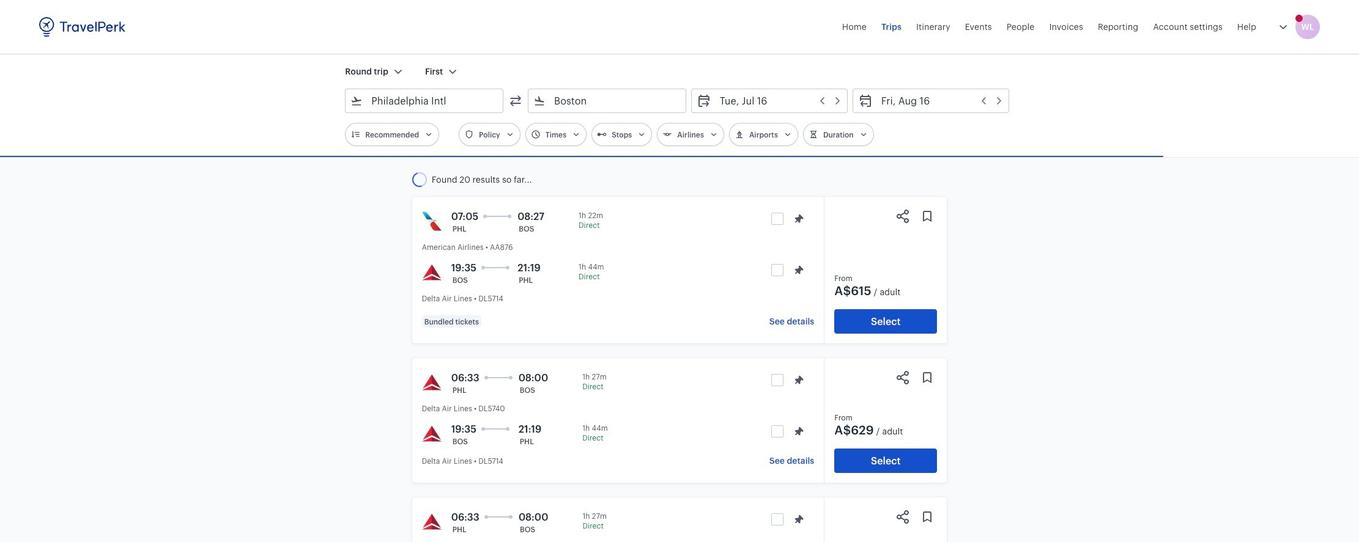 Task type: locate. For each thing, give the bounding box(es) containing it.
1 vertical spatial delta air lines image
[[422, 373, 441, 393]]

delta air lines image
[[422, 263, 441, 283], [422, 373, 441, 393], [422, 424, 441, 444]]

0 vertical spatial delta air lines image
[[422, 263, 441, 283]]

To search field
[[546, 91, 670, 111]]

Return field
[[873, 91, 1004, 111]]

1 delta air lines image from the top
[[422, 263, 441, 283]]

Depart field
[[711, 91, 842, 111]]

2 delta air lines image from the top
[[422, 373, 441, 393]]

2 vertical spatial delta air lines image
[[422, 424, 441, 444]]

delta air lines image
[[422, 513, 441, 532]]



Task type: describe. For each thing, give the bounding box(es) containing it.
american airlines image
[[422, 212, 441, 231]]

From search field
[[363, 91, 487, 111]]

3 delta air lines image from the top
[[422, 424, 441, 444]]



Task type: vqa. For each thing, say whether or not it's contained in the screenshot.
Delta Air Lines image to the bottom
yes



